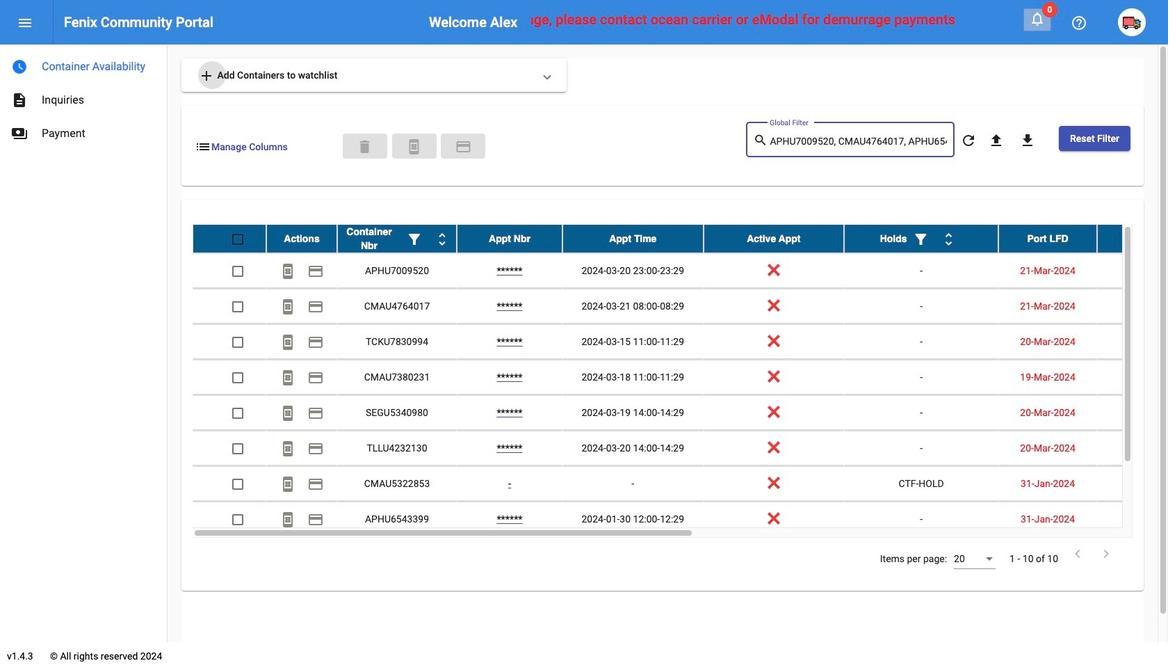 Task type: describe. For each thing, give the bounding box(es) containing it.
5 row from the top
[[193, 360, 1169, 395]]

2 row from the top
[[193, 253, 1169, 289]]

9 row from the top
[[193, 502, 1169, 537]]

cell for 9th row from the top
[[1098, 502, 1169, 537]]

6 row from the top
[[193, 395, 1169, 431]]

cell for 8th row from the bottom
[[1098, 253, 1169, 288]]

3 column header from the left
[[457, 225, 563, 253]]

cell for 8th row
[[1098, 466, 1169, 501]]

3 row from the top
[[193, 289, 1169, 324]]

cell for fifth row from the top
[[1098, 360, 1169, 395]]

Global Watchlist Filter field
[[771, 136, 948, 147]]

4 column header from the left
[[563, 225, 704, 253]]

2 column header from the left
[[337, 225, 457, 253]]

1 row from the top
[[193, 225, 1169, 253]]

cell for 3rd row from the bottom
[[1098, 431, 1169, 466]]



Task type: vqa. For each thing, say whether or not it's contained in the screenshot.
first cell from the top of the page
yes



Task type: locate. For each thing, give the bounding box(es) containing it.
5 cell from the top
[[1098, 395, 1169, 430]]

cell for sixth row from the bottom
[[1098, 324, 1169, 359]]

8 column header from the left
[[1098, 225, 1169, 253]]

cell
[[1098, 253, 1169, 288], [1098, 289, 1169, 324], [1098, 324, 1169, 359], [1098, 360, 1169, 395], [1098, 395, 1169, 430], [1098, 431, 1169, 466], [1098, 466, 1169, 501], [1098, 502, 1169, 537]]

4 cell from the top
[[1098, 360, 1169, 395]]

column header
[[266, 225, 337, 253], [337, 225, 457, 253], [457, 225, 563, 253], [563, 225, 704, 253], [704, 225, 845, 253], [845, 225, 999, 253], [999, 225, 1098, 253], [1098, 225, 1169, 253]]

no color image
[[1072, 15, 1088, 32], [961, 132, 978, 149], [195, 138, 212, 155], [455, 138, 472, 155], [434, 231, 451, 248], [941, 231, 958, 248], [280, 263, 296, 280], [308, 299, 324, 315], [280, 334, 296, 351], [308, 334, 324, 351], [1099, 546, 1115, 562]]

7 row from the top
[[193, 431, 1169, 466]]

delete image
[[357, 138, 373, 155]]

navigation
[[0, 45, 167, 150]]

5 column header from the left
[[704, 225, 845, 253]]

1 column header from the left
[[266, 225, 337, 253]]

4 row from the top
[[193, 324, 1169, 360]]

7 cell from the top
[[1098, 466, 1169, 501]]

grid
[[193, 225, 1169, 538]]

3 cell from the top
[[1098, 324, 1169, 359]]

1 cell from the top
[[1098, 253, 1169, 288]]

cell for 4th row from the bottom of the page
[[1098, 395, 1169, 430]]

cell for seventh row from the bottom
[[1098, 289, 1169, 324]]

6 column header from the left
[[845, 225, 999, 253]]

2 cell from the top
[[1098, 289, 1169, 324]]

8 row from the top
[[193, 466, 1169, 502]]

row
[[193, 225, 1169, 253], [193, 253, 1169, 289], [193, 289, 1169, 324], [193, 324, 1169, 360], [193, 360, 1169, 395], [193, 395, 1169, 431], [193, 431, 1169, 466], [193, 466, 1169, 502], [193, 502, 1169, 537]]

8 cell from the top
[[1098, 502, 1169, 537]]

7 column header from the left
[[999, 225, 1098, 253]]

no color image
[[1030, 10, 1047, 27], [17, 15, 33, 32], [11, 58, 28, 75], [198, 68, 215, 84], [11, 92, 28, 109], [11, 125, 28, 142], [754, 132, 771, 149], [989, 132, 1005, 149], [1020, 132, 1037, 149], [406, 138, 423, 155], [406, 231, 423, 248], [913, 231, 930, 248], [308, 263, 324, 280], [280, 299, 296, 315], [280, 370, 296, 386], [308, 370, 324, 386], [280, 405, 296, 422], [308, 405, 324, 422], [280, 441, 296, 457], [308, 441, 324, 457], [280, 476, 296, 493], [308, 476, 324, 493], [280, 512, 296, 528], [308, 512, 324, 528], [1070, 546, 1087, 562]]

6 cell from the top
[[1098, 431, 1169, 466]]



